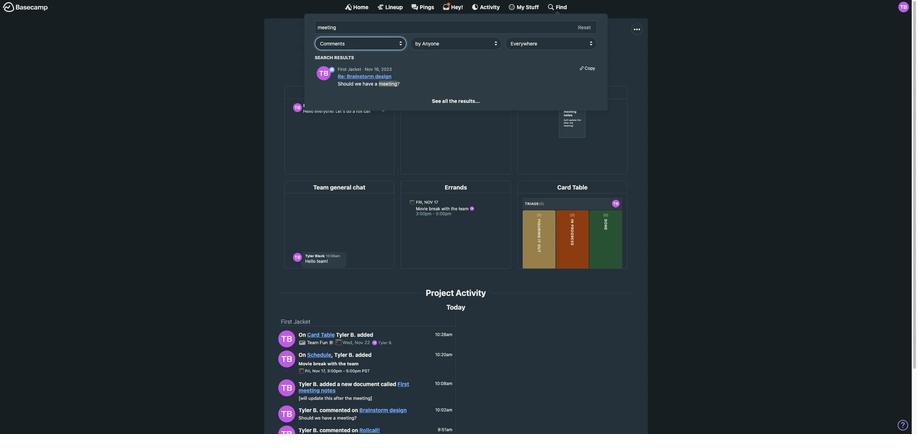 Task type: vqa. For each thing, say whether or not it's contained in the screenshot.
Nov 16, 2023 Element
yes



Task type: locate. For each thing, give the bounding box(es) containing it.
tyler right 22
[[378, 341, 388, 345]]

copy
[[585, 66, 595, 71]]

tyler black image inside main element
[[317, 66, 331, 80]]

jacket up thinking in the top of the page
[[451, 32, 487, 46]]

activity
[[480, 4, 500, 10], [456, 288, 486, 298]]

1 horizontal spatial of
[[562, 48, 567, 55]]

1 vertical spatial on
[[299, 352, 306, 358]]

tyler black image
[[898, 2, 909, 12], [278, 331, 295, 348], [278, 380, 295, 397]]

0 vertical spatial brainstorm
[[347, 73, 374, 79]]

tyler b. commented on brainstorm design
[[299, 407, 407, 414]]

jacket inside the first jacket let's create the first jacket of the company! i am thinking rabits and strips and colors! a lot of colors!
[[451, 32, 487, 46]]

let's
[[326, 48, 338, 55]]

design down called
[[389, 407, 407, 414]]

1 on from the top
[[352, 407, 358, 414]]

0 vertical spatial jacket
[[451, 32, 487, 46]]

brainstorm down meeting]
[[359, 407, 388, 414]]

a inside first jacket · nov 16, 2023 re: brainstorm design should we have a meeting ?
[[375, 81, 377, 87]]

colors! up copy button
[[568, 48, 586, 55]]

0 vertical spatial activity
[[480, 4, 500, 10]]

?
[[397, 81, 400, 87]]

activity up today
[[456, 288, 486, 298]]

the inside main element
[[449, 98, 457, 104]]

b. up update
[[313, 381, 318, 388]]

first jacket let's create the first jacket of the company! i am thinking rabits and strips and colors! a lot of colors!
[[326, 32, 586, 55]]

jacket for first jacket · nov 16, 2023 re: brainstorm design should we have a meeting ?
[[348, 67, 361, 72]]

1 horizontal spatial jacket
[[348, 67, 361, 72]]

have down "re: brainstorm design" link on the left of the page
[[363, 81, 373, 87]]

for search image
[[329, 67, 335, 73]]

company!
[[412, 48, 437, 55]]

1 colors! from the left
[[526, 48, 543, 55]]

None reset field
[[574, 23, 595, 32]]

nov inside first jacket · nov 16, 2023 re: brainstorm design should we have a meeting ?
[[365, 67, 373, 72]]

2 horizontal spatial jacket
[[451, 32, 487, 46]]

0 horizontal spatial nov
[[312, 369, 320, 374]]

brainstorm
[[347, 73, 374, 79], [359, 407, 388, 414]]

2 commented from the top
[[320, 427, 350, 434]]

hey!
[[451, 4, 463, 10]]

0 vertical spatial added
[[357, 332, 373, 338]]

added down 22
[[355, 352, 372, 358]]

1 horizontal spatial nov
[[355, 340, 363, 346]]

1 horizontal spatial colors!
[[568, 48, 586, 55]]

should down '[will'
[[299, 416, 313, 421]]

wed, nov 22
[[343, 340, 371, 346]]

1 horizontal spatial we
[[355, 81, 361, 87]]

tyler for tyler b. added a new document called
[[299, 381, 312, 388]]

lot
[[550, 48, 560, 55]]

1 horizontal spatial have
[[363, 81, 373, 87]]

b. up team
[[349, 352, 354, 358]]

nov right ·
[[365, 67, 373, 72]]

on up movie
[[299, 352, 306, 358]]

on
[[352, 407, 358, 414], [352, 427, 358, 434]]

thinking
[[450, 48, 471, 55]]

tyler
[[336, 332, 349, 338], [378, 341, 388, 345], [334, 352, 347, 358], [299, 381, 312, 388], [299, 407, 312, 414], [299, 427, 312, 434]]

1 vertical spatial we
[[315, 416, 321, 421]]

0 horizontal spatial a
[[333, 416, 336, 421]]

1 horizontal spatial meeting
[[379, 81, 397, 87]]

lineup
[[385, 4, 403, 10]]

0 horizontal spatial jacket
[[294, 319, 310, 325]]

tyler down fri,
[[299, 381, 312, 388]]

and right strips
[[515, 48, 524, 55]]

on
[[299, 332, 306, 338], [299, 352, 306, 358]]

0 vertical spatial a
[[375, 81, 377, 87]]

today
[[446, 304, 465, 311]]

fri,
[[305, 369, 311, 374]]

22
[[364, 340, 370, 346]]

the left company!
[[402, 48, 410, 55]]

b. right 22
[[389, 341, 393, 345]]

10:28am
[[435, 332, 452, 338]]

search results
[[315, 55, 354, 60]]

0 vertical spatial commented
[[320, 407, 350, 414]]

a down "re: brainstorm design" link on the left of the page
[[375, 81, 377, 87]]

activity link
[[472, 4, 500, 11]]

tyler for tyler b.
[[378, 341, 388, 345]]

the inside 'movie break with the team fri, nov 17, 3:00pm -     5:00pm pst'
[[338, 361, 346, 367]]

my
[[517, 4, 525, 10]]

2 vertical spatial nov
[[312, 369, 320, 374]]

tyler for tyler b. commented on rollcall!
[[299, 427, 312, 434]]

copy button
[[579, 65, 595, 72]]

of right lot
[[562, 48, 567, 55]]

b. for tyler b. commented on brainstorm design
[[313, 407, 318, 414]]

tyler b. added a new document called
[[299, 381, 398, 388]]

0 horizontal spatial of
[[395, 48, 401, 55]]

tyler black image for card table
[[278, 331, 295, 348]]

a left 'meeting?'
[[333, 416, 336, 421]]

update
[[308, 396, 323, 401]]

first inside the first jacket let's create the first jacket of the company! i am thinking rabits and strips and colors! a lot of colors!
[[425, 32, 449, 46]]

the left first
[[358, 48, 366, 55]]

jacket inside first jacket · nov 16, 2023 re: brainstorm design should we have a meeting ?
[[348, 67, 361, 72]]

card table link
[[307, 332, 335, 338]]

nov left 22
[[355, 340, 363, 346]]

0 vertical spatial on
[[352, 407, 358, 414]]

colors! left a
[[526, 48, 543, 55]]

nov left 17,
[[312, 369, 320, 374]]

jacket for first jacket
[[294, 319, 310, 325]]

the right after
[[345, 396, 352, 401]]

2 on from the top
[[299, 352, 306, 358]]

first inside first jacket · nov 16, 2023 re: brainstorm design should we have a meeting ?
[[338, 67, 347, 72]]

jacket up card
[[294, 319, 310, 325]]

0 vertical spatial on
[[299, 332, 306, 338]]

0 horizontal spatial have
[[322, 416, 332, 421]]

on for on card table tyler b. added
[[299, 332, 306, 338]]

2 on from the top
[[352, 427, 358, 434]]

2023
[[381, 67, 392, 72]]

b. down should we have a meeting?
[[313, 427, 318, 434]]

the up -
[[338, 361, 346, 367]]

2 and from the left
[[515, 48, 524, 55]]

2 horizontal spatial nov
[[365, 67, 373, 72]]

0 vertical spatial nov
[[365, 67, 373, 72]]

first for first jacket · nov 16, 2023 re: brainstorm design should we have a meeting ?
[[338, 67, 347, 72]]

0 vertical spatial design
[[375, 73, 391, 79]]

after
[[334, 396, 344, 401]]

b.
[[350, 332, 356, 338], [389, 341, 393, 345], [349, 352, 354, 358], [313, 381, 318, 388], [313, 407, 318, 414], [313, 427, 318, 434]]

tyler down '[will'
[[299, 407, 312, 414]]

rabits
[[472, 48, 487, 55]]

1 vertical spatial meeting
[[299, 388, 320, 394]]

1 vertical spatial a
[[337, 381, 340, 388]]

meeting down '2023'
[[379, 81, 397, 87]]

commented up should we have a meeting?
[[320, 407, 350, 414]]

0 vertical spatial meeting
[[379, 81, 397, 87]]

meeting up '[will'
[[299, 388, 320, 394]]

movie break with the team link
[[299, 361, 359, 367]]

the
[[358, 48, 366, 55], [402, 48, 410, 55], [449, 98, 457, 104], [338, 361, 346, 367], [345, 396, 352, 401]]

Search for… search field
[[315, 21, 597, 34]]

schedule link
[[307, 352, 331, 358]]

0 horizontal spatial meeting
[[299, 388, 320, 394]]

1 vertical spatial added
[[355, 352, 372, 358]]

jacket left ·
[[348, 67, 361, 72]]

new
[[341, 381, 352, 388]]

added down 17,
[[320, 381, 336, 388]]

design down '2023'
[[375, 73, 391, 79]]

on down 'meeting?'
[[352, 427, 358, 434]]

added up 22
[[357, 332, 373, 338]]

1 and from the left
[[488, 48, 498, 55]]

main element
[[0, 0, 912, 111]]

2 vertical spatial tyler black image
[[278, 380, 295, 397]]

0 vertical spatial tyler black image
[[898, 2, 909, 12]]

first
[[425, 32, 449, 46], [338, 67, 347, 72], [281, 319, 292, 325], [398, 381, 409, 388]]

have inside first jacket · nov 16, 2023 re: brainstorm design should we have a meeting ?
[[363, 81, 373, 87]]

b. down update
[[313, 407, 318, 414]]

we
[[355, 81, 361, 87], [315, 416, 321, 421]]

on left card
[[299, 332, 306, 338]]

1 commented from the top
[[320, 407, 350, 414]]

a
[[375, 81, 377, 87], [337, 381, 340, 388], [333, 416, 336, 421]]

pings
[[420, 4, 434, 10]]

0 horizontal spatial should
[[299, 416, 313, 421]]

we down update
[[315, 416, 321, 421]]

on up 'meeting?'
[[352, 407, 358, 414]]

1 on from the top
[[299, 332, 306, 338]]

strips
[[499, 48, 513, 55]]

0 horizontal spatial and
[[488, 48, 498, 55]]

1 horizontal spatial a
[[337, 381, 340, 388]]

first inside first meeting notes
[[398, 381, 409, 388]]

and
[[488, 48, 498, 55], [515, 48, 524, 55]]

i
[[438, 48, 440, 55]]

should down re: at the top left
[[338, 81, 354, 87]]

design
[[375, 73, 391, 79], [389, 407, 407, 414]]

tyler b.
[[377, 341, 393, 345]]

a for meeting?
[[333, 416, 336, 421]]

10:02am
[[435, 408, 452, 413]]

2 colors! from the left
[[568, 48, 586, 55]]

commented for rollcall!
[[320, 427, 350, 434]]

pst
[[362, 369, 370, 374]]

activity left my
[[480, 4, 500, 10]]

2 horizontal spatial a
[[375, 81, 377, 87]]

added
[[357, 332, 373, 338], [355, 352, 372, 358], [320, 381, 336, 388]]

we down "re: brainstorm design" link on the left of the page
[[355, 81, 361, 87]]

document
[[353, 381, 379, 388]]

brainstorm down ·
[[347, 73, 374, 79]]

1 vertical spatial jacket
[[348, 67, 361, 72]]

on for on schedule ,       tyler b. added
[[299, 352, 306, 358]]

a
[[545, 48, 548, 55]]

commented down should we have a meeting?
[[320, 427, 350, 434]]

1 vertical spatial on
[[352, 427, 358, 434]]

have
[[363, 81, 373, 87], [322, 416, 332, 421]]

1 vertical spatial tyler black image
[[278, 331, 295, 348]]

0 vertical spatial have
[[363, 81, 373, 87]]

colors!
[[526, 48, 543, 55], [568, 48, 586, 55]]

1 vertical spatial commented
[[320, 427, 350, 434]]

a left the new
[[337, 381, 340, 388]]

meeting
[[379, 81, 397, 87], [299, 388, 320, 394]]

b. for tyler b. added a new document called
[[313, 381, 318, 388]]

team
[[307, 340, 319, 346]]

activity inside main element
[[480, 4, 500, 10]]

tyler black image
[[317, 66, 331, 80], [372, 341, 377, 346], [278, 351, 295, 368], [278, 406, 295, 423]]

of
[[395, 48, 401, 55], [562, 48, 567, 55]]

we inside first jacket · nov 16, 2023 re: brainstorm design should we have a meeting ?
[[355, 81, 361, 87]]

1 horizontal spatial should
[[338, 81, 354, 87]]

and left strips
[[488, 48, 498, 55]]

2 vertical spatial a
[[333, 416, 336, 421]]

should
[[338, 81, 354, 87], [299, 416, 313, 421]]

commented
[[320, 407, 350, 414], [320, 427, 350, 434]]

see all the results…
[[432, 98, 480, 104]]

2 vertical spatial jacket
[[294, 319, 310, 325]]

schedule
[[307, 352, 331, 358]]

the right all
[[449, 98, 457, 104]]

tyler down should we have a meeting?
[[299, 427, 312, 434]]

results
[[334, 55, 354, 60]]

of right jacket
[[395, 48, 401, 55]]

1 horizontal spatial and
[[515, 48, 524, 55]]

first meeting notes link
[[299, 381, 409, 394]]

should inside first jacket · nov 16, 2023 re: brainstorm design should we have a meeting ?
[[338, 81, 354, 87]]

0 horizontal spatial colors!
[[526, 48, 543, 55]]

have up tyler b. commented on rollcall!
[[322, 416, 332, 421]]

b. up the wed, nov 22
[[350, 332, 356, 338]]

commented for brainstorm design
[[320, 407, 350, 414]]

0 vertical spatial we
[[355, 81, 361, 87]]

0 vertical spatial should
[[338, 81, 354, 87]]



Task type: describe. For each thing, give the bounding box(es) containing it.
first jacket · nov 16, 2023 re: brainstorm design should we have a meeting ?
[[338, 67, 400, 87]]

team
[[347, 361, 359, 367]]

my stuff button
[[508, 4, 539, 11]]

home link
[[345, 4, 368, 11]]

9:51am element
[[438, 428, 452, 433]]

meeting inside first jacket · nov 16, 2023 re: brainstorm design should we have a meeting ?
[[379, 81, 397, 87]]

10:28am element
[[435, 332, 452, 338]]

re:
[[338, 73, 346, 79]]

meeting]
[[353, 396, 372, 401]]

added for ,       tyler b. added
[[355, 352, 372, 358]]

re: brainstorm design link
[[338, 73, 391, 79]]

project
[[426, 288, 454, 298]]

2 vertical spatial added
[[320, 381, 336, 388]]

lineup link
[[377, 4, 403, 11]]

9:51am
[[438, 428, 452, 433]]

with
[[327, 361, 337, 367]]

meeting?
[[337, 416, 357, 421]]

table
[[321, 332, 335, 338]]

added for tyler b. added
[[357, 332, 373, 338]]

this
[[325, 396, 332, 401]]

17,
[[321, 369, 326, 374]]

10:08am
[[435, 381, 452, 387]]

am
[[441, 48, 449, 55]]

stuff
[[526, 4, 539, 10]]

first
[[367, 48, 377, 55]]

called
[[381, 381, 396, 388]]

search
[[315, 55, 333, 60]]

should we have a meeting?
[[299, 416, 357, 421]]

on schedule ,       tyler b. added
[[299, 352, 372, 358]]

on for brainstorm
[[352, 407, 358, 414]]

tyler right ,
[[334, 352, 347, 358]]

on card table tyler b. added
[[299, 332, 373, 338]]

1 vertical spatial design
[[389, 407, 407, 414]]

hey! button
[[443, 2, 463, 11]]

first for first jacket let's create the first jacket of the company! i am thinking rabits and strips and colors! a lot of colors!
[[425, 32, 449, 46]]

a for new
[[337, 381, 340, 388]]

,
[[331, 352, 333, 358]]

brainstorm design link
[[359, 407, 407, 414]]

my stuff
[[517, 4, 539, 10]]

5:00pm
[[346, 369, 361, 374]]

find
[[556, 4, 567, 10]]

create
[[340, 48, 356, 55]]

1 vertical spatial should
[[299, 416, 313, 421]]

wed,
[[343, 340, 354, 346]]

team fun
[[307, 340, 329, 346]]

project activity
[[426, 288, 486, 298]]

1 vertical spatial have
[[322, 416, 332, 421]]

1 of from the left
[[395, 48, 401, 55]]

[will
[[299, 396, 307, 401]]

b. for tyler b. commented on rollcall!
[[313, 427, 318, 434]]

movie break with the team fri, nov 17, 3:00pm -     5:00pm pst
[[299, 361, 370, 374]]

·
[[362, 67, 364, 72]]

-
[[343, 369, 345, 374]]

nov inside 'movie break with the team fri, nov 17, 3:00pm -     5:00pm pst'
[[312, 369, 320, 374]]

first meeting notes
[[299, 381, 409, 394]]

notes
[[321, 388, 336, 394]]

find button
[[547, 4, 567, 11]]

fun
[[320, 340, 328, 346]]

none reset field inside main element
[[574, 23, 595, 32]]

10:02am element
[[435, 408, 452, 413]]

break
[[313, 361, 326, 367]]

nov 16, 2023 element
[[365, 67, 392, 72]]

home
[[353, 4, 368, 10]]

design inside first jacket · nov 16, 2023 re: brainstorm design should we have a meeting ?
[[375, 73, 391, 79]]

all
[[442, 98, 448, 104]]

movie
[[299, 361, 312, 367]]

tyler black image for first meeting notes
[[278, 380, 295, 397]]

b. for tyler b.
[[389, 341, 393, 345]]

1 vertical spatial brainstorm
[[359, 407, 388, 414]]

switch accounts image
[[3, 2, 48, 13]]

rollcall! link
[[359, 427, 380, 434]]

tyler up wed,
[[336, 332, 349, 338]]

pings button
[[411, 4, 434, 11]]

tyler for tyler b. commented on brainstorm design
[[299, 407, 312, 414]]

rollcall!
[[359, 427, 380, 434]]

first jacket
[[281, 319, 310, 325]]

first for first jacket
[[281, 319, 292, 325]]

tyler b. commented on rollcall!
[[299, 427, 380, 434]]

results…
[[458, 98, 480, 104]]

meeting inside first meeting notes
[[299, 388, 320, 394]]

10:20am element
[[435, 352, 452, 358]]

10:08am element
[[435, 381, 452, 387]]

1 vertical spatial nov
[[355, 340, 363, 346]]

first for first meeting notes
[[398, 381, 409, 388]]

on for rollcall!
[[352, 427, 358, 434]]

0 horizontal spatial we
[[315, 416, 321, 421]]

1 vertical spatial activity
[[456, 288, 486, 298]]

2 of from the left
[[562, 48, 567, 55]]

see
[[432, 98, 441, 104]]

jacket for first jacket let's create the first jacket of the company! i am thinking rabits and strips and colors! a lot of colors!
[[451, 32, 487, 46]]

see all the results… link
[[432, 98, 480, 104]]

jacket
[[379, 48, 394, 55]]

3:00pm
[[327, 369, 342, 374]]

[will update this after the meeting]
[[299, 396, 372, 401]]

10:20am
[[435, 352, 452, 358]]

first jacket link
[[281, 319, 310, 325]]

brainstorm inside first jacket · nov 16, 2023 re: brainstorm design should we have a meeting ?
[[347, 73, 374, 79]]

16,
[[374, 67, 380, 72]]

card
[[307, 332, 320, 338]]



